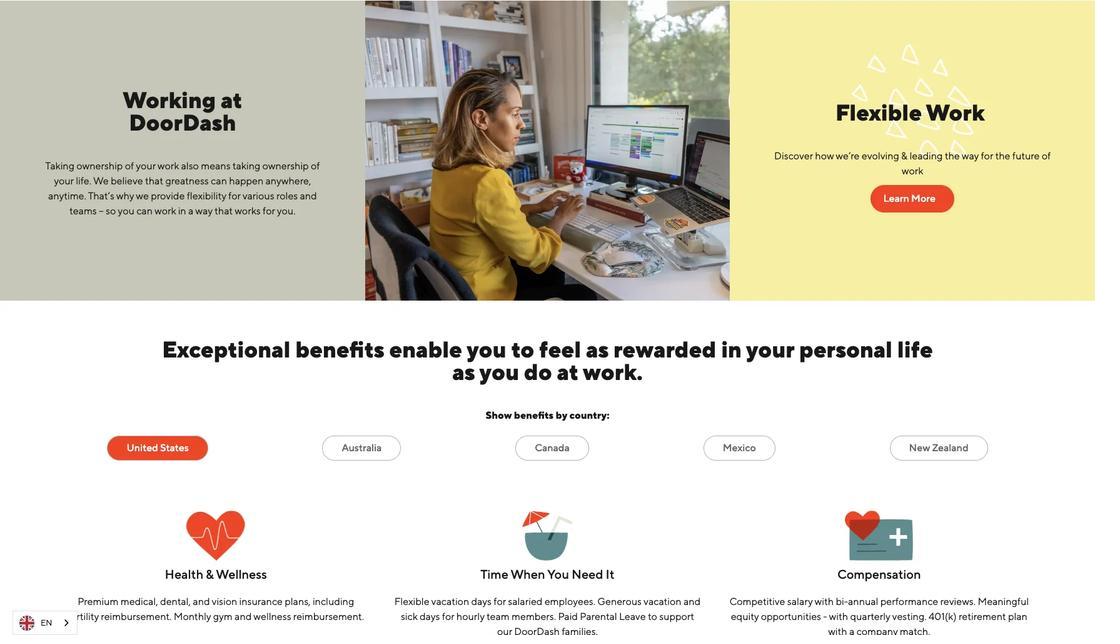 Task type: vqa. For each thing, say whether or not it's contained in the screenshot.
the and inside the Our Values In Action Our values guide the way we work, inform everything we do, and make us unapologetically DoorDash.
no



Task type: describe. For each thing, give the bounding box(es) containing it.
work down 'provide'
[[155, 205, 176, 217]]

company
[[857, 627, 898, 636]]

you inside the taking ownership of your work also means taking ownership of your life. we believe that greatness can happen anywhere, anytime. that's why we provide flexibility for various roles and teams – so you can work in a way that works for you.
[[118, 205, 134, 217]]

united states
[[127, 443, 189, 454]]

insurance
[[239, 596, 283, 608]]

Language field
[[13, 611, 78, 636]]

united
[[127, 443, 158, 454]]

taking
[[233, 160, 260, 172]]

fertility
[[68, 611, 99, 623]]

believe
[[111, 175, 143, 187]]

to inside flexible vacation days for salaried employees. generous vacation and sick days for hourly team members. paid parental leave to support our doordash families.
[[648, 611, 658, 623]]

for left you.
[[263, 205, 275, 217]]

enable
[[389, 337, 463, 363]]

1 horizontal spatial as
[[586, 337, 609, 363]]

our
[[498, 627, 513, 636]]

1 ownership from the left
[[77, 160, 123, 172]]

salaried
[[508, 596, 543, 608]]

medical,
[[121, 596, 158, 608]]

en link
[[13, 612, 77, 635]]

for up team
[[494, 596, 506, 608]]

plans,
[[285, 596, 311, 608]]

–
[[99, 205, 104, 217]]

and inside flexible vacation days for salaried employees. generous vacation and sick days for hourly team members. paid parental leave to support our doordash families.
[[684, 596, 701, 608]]

2 reimbursement. from the left
[[293, 611, 364, 623]]

roles
[[277, 190, 298, 202]]

anywhere,
[[266, 175, 311, 187]]

1 vertical spatial your
[[54, 175, 74, 187]]

generous
[[598, 596, 642, 608]]

tab list containing united states
[[50, 436, 1046, 461]]

learn more
[[884, 193, 936, 205]]

doordash inside flexible vacation days for salaried employees. generous vacation and sick days for hourly team members. paid parental leave to support our doordash families.
[[515, 627, 560, 636]]

employees.
[[545, 596, 596, 608]]

vision
[[212, 596, 237, 608]]

support
[[660, 611, 695, 623]]

plan
[[1009, 611, 1028, 623]]

competitive salary with bi-annual performance reviews. meaningful equity opportunities - with quarterly vesting. 401(k) retirement plan with a company match.
[[730, 596, 1030, 636]]

premium
[[78, 596, 119, 608]]

compensation image
[[846, 511, 914, 561]]

work inside discover how we're evolving & leading the way for the future of work
[[902, 165, 924, 177]]

premium medical, dental, and vision insurance plans, including fertility reimbursement. monthly gym and wellness reimbursement.
[[68, 596, 364, 623]]

canada
[[535, 443, 570, 454]]

happen
[[229, 175, 264, 187]]

also
[[181, 160, 199, 172]]

personal
[[800, 337, 893, 363]]

paid
[[559, 611, 578, 623]]

so
[[106, 205, 116, 217]]

learn
[[884, 193, 910, 205]]

provide
[[151, 190, 185, 202]]

more
[[912, 193, 936, 205]]

works
[[235, 205, 261, 217]]

in inside exceptional benefits enable you to feel as rewarded in your personal life as you do at work.
[[722, 337, 742, 363]]

way inside discover how we're evolving & leading the way for the future of work
[[962, 150, 980, 162]]

team
[[487, 611, 510, 623]]

work.
[[583, 359, 643, 386]]

doordash inside working at doordash
[[129, 110, 236, 136]]

salary
[[788, 596, 813, 608]]

by
[[556, 410, 568, 422]]

meaningful
[[979, 596, 1030, 608]]

various
[[243, 190, 274, 202]]

life.
[[76, 175, 91, 187]]

country:
[[570, 410, 610, 422]]

and right gym
[[235, 611, 252, 623]]

vesting.
[[893, 611, 927, 623]]

bi-
[[836, 596, 849, 608]]

to inside exceptional benefits enable you to feel as rewarded in your personal life as you do at work.
[[512, 337, 535, 363]]

gym
[[213, 611, 233, 623]]

2 vertical spatial with
[[829, 627, 848, 636]]

how
[[816, 150, 834, 162]]

flexible vacation days for salaried employees. generous vacation and sick days for hourly team members. paid parental leave to support our doordash families.
[[395, 596, 701, 636]]

flexible work
[[836, 100, 990, 126]]

united states link
[[107, 436, 208, 461]]

learn more link
[[872, 185, 955, 213]]

life
[[898, 337, 934, 363]]

and up monthly
[[193, 596, 210, 608]]

a inside the taking ownership of your work also means taking ownership of your life. we believe that greatness can happen anywhere, anytime. that's why we provide flexibility for various roles and teams – so you can work in a way that works for you.
[[188, 205, 194, 217]]

0 vertical spatial with
[[815, 596, 834, 608]]

leave
[[620, 611, 646, 623]]

means
[[201, 160, 231, 172]]

1 vertical spatial days
[[420, 611, 440, 623]]

en
[[41, 619, 52, 628]]

reviews.
[[941, 596, 976, 608]]

for left the hourly
[[442, 611, 455, 623]]

for down happen
[[228, 190, 241, 202]]

flexible for flexible work
[[836, 100, 923, 126]]

flexible for flexible vacation days for salaried employees. generous vacation and sick days for hourly team members. paid parental leave to support our doordash families.
[[395, 596, 430, 608]]

a inside competitive salary with bi-annual performance reviews. meaningful equity opportunities - with quarterly vesting. 401(k) retirement plan with a company match.
[[850, 627, 855, 636]]

& inside discover how we're evolving & leading the way for the future of work
[[902, 150, 908, 162]]

doordash benefits: health & wellness image
[[186, 511, 246, 561]]

do
[[524, 359, 552, 386]]

we're
[[836, 150, 860, 162]]

0 vertical spatial can
[[211, 175, 227, 187]]

way inside the taking ownership of your work also means taking ownership of your life. we believe that greatness can happen anywhere, anytime. that's why we provide flexibility for various roles and teams – so you can work in a way that works for you.
[[196, 205, 213, 217]]

1 the from the left
[[946, 150, 961, 162]]

1 horizontal spatial of
[[311, 160, 320, 172]]

mexico link
[[704, 436, 776, 461]]

states
[[160, 443, 189, 454]]

discover
[[775, 150, 814, 162]]

greatness
[[165, 175, 209, 187]]

it
[[606, 568, 615, 582]]

taking ownership of your work also means taking ownership of your life. we believe that greatness can happen anywhere, anytime. that's why we provide flexibility for various roles and teams – so you can work in a way that works for you.
[[45, 160, 320, 217]]

members.
[[512, 611, 556, 623]]

match.
[[901, 627, 931, 636]]

wellness
[[254, 611, 291, 623]]

sick
[[401, 611, 418, 623]]

for inside discover how we're evolving & leading the way for the future of work
[[982, 150, 994, 162]]

hourly
[[457, 611, 485, 623]]

taking
[[45, 160, 74, 172]]

time when you need it
[[481, 568, 615, 582]]

401(k)
[[929, 611, 957, 623]]



Task type: locate. For each thing, give the bounding box(es) containing it.
we
[[136, 190, 149, 202]]

health
[[165, 568, 203, 582]]

0 horizontal spatial at
[[221, 87, 242, 113]]

can down the means
[[211, 175, 227, 187]]

1 vertical spatial flexible
[[395, 596, 430, 608]]

reimbursement.
[[101, 611, 172, 623], [293, 611, 364, 623]]

you
[[118, 205, 134, 217], [467, 337, 507, 363], [480, 359, 519, 386]]

evolving
[[862, 150, 900, 162]]

ownership
[[77, 160, 123, 172], [263, 160, 309, 172]]

can down we
[[137, 205, 153, 217]]

0 horizontal spatial doordash
[[129, 110, 236, 136]]

performance
[[881, 596, 939, 608]]

and right roles
[[300, 190, 317, 202]]

1 vertical spatial with
[[830, 611, 849, 623]]

new zealand link
[[890, 436, 989, 461]]

flexible up sick
[[395, 596, 430, 608]]

health & wellness
[[165, 568, 267, 582]]

we
[[93, 175, 109, 187]]

that down the "flexibility"
[[215, 205, 233, 217]]

and
[[300, 190, 317, 202], [193, 596, 210, 608], [684, 596, 701, 608], [235, 611, 252, 623]]

flexible inside flexible vacation days for salaried employees. generous vacation and sick days for hourly team members. paid parental leave to support our doordash families.
[[395, 596, 430, 608]]

your inside exceptional benefits enable you to feel as rewarded in your personal life as you do at work.
[[747, 337, 795, 363]]

flexible
[[836, 100, 923, 126], [395, 596, 430, 608]]

at inside exceptional benefits enable you to feel as rewarded in your personal life as you do at work.
[[557, 359, 579, 386]]

0 horizontal spatial flexible
[[395, 596, 430, 608]]

&
[[902, 150, 908, 162], [206, 568, 214, 582]]

working at doordash
[[123, 87, 242, 136]]

quarterly
[[851, 611, 891, 623]]

days right sick
[[420, 611, 440, 623]]

time
[[481, 568, 509, 582]]

0 horizontal spatial of
[[125, 160, 134, 172]]

english flag image
[[19, 616, 34, 631]]

1 horizontal spatial days
[[472, 596, 492, 608]]

flexibility
[[187, 190, 226, 202]]

0 vertical spatial doordash
[[129, 110, 236, 136]]

2 vacation from the left
[[644, 596, 682, 608]]

in
[[178, 205, 186, 217], [722, 337, 742, 363]]

vacation
[[432, 596, 470, 608], [644, 596, 682, 608]]

to right "leave"
[[648, 611, 658, 623]]

of inside discover how we're evolving & leading the way for the future of work
[[1043, 150, 1052, 162]]

2 horizontal spatial your
[[747, 337, 795, 363]]

0 horizontal spatial way
[[196, 205, 213, 217]]

0 horizontal spatial vacation
[[432, 596, 470, 608]]

0 vertical spatial at
[[221, 87, 242, 113]]

0 vertical spatial to
[[512, 337, 535, 363]]

1 vertical spatial in
[[722, 337, 742, 363]]

0 horizontal spatial to
[[512, 337, 535, 363]]

0 horizontal spatial the
[[946, 150, 961, 162]]

work
[[158, 160, 179, 172], [902, 165, 924, 177], [155, 205, 176, 217]]

1 horizontal spatial ownership
[[263, 160, 309, 172]]

0 vertical spatial your
[[136, 160, 156, 172]]

at right working
[[221, 87, 242, 113]]

monthly
[[174, 611, 211, 623]]

0 horizontal spatial reimbursement.
[[101, 611, 172, 623]]

of up anywhere,
[[311, 160, 320, 172]]

2 horizontal spatial of
[[1043, 150, 1052, 162]]

benefits
[[296, 337, 385, 363], [514, 410, 554, 422]]

you
[[548, 568, 569, 582]]

at inside working at doordash
[[221, 87, 242, 113]]

mexico
[[723, 443, 757, 454]]

1 horizontal spatial doordash
[[515, 627, 560, 636]]

in inside the taking ownership of your work also means taking ownership of your life. we believe that greatness can happen anywhere, anytime. that's why we provide flexibility for various roles and teams – so you can work in a way that works for you.
[[178, 205, 186, 217]]

0 horizontal spatial as
[[453, 359, 475, 386]]

including
[[313, 596, 354, 608]]

exceptional
[[162, 337, 291, 363]]

0 horizontal spatial ownership
[[77, 160, 123, 172]]

benefits inside exceptional benefits enable you to feel as rewarded in your personal life as you do at work.
[[296, 337, 385, 363]]

a down the "flexibility"
[[188, 205, 194, 217]]

equity
[[731, 611, 759, 623]]

reimbursement. down including
[[293, 611, 364, 623]]

0 horizontal spatial days
[[420, 611, 440, 623]]

retirement
[[959, 611, 1007, 623]]

the left future
[[996, 150, 1011, 162]]

why
[[116, 190, 134, 202]]

flexible up evolving
[[836, 100, 923, 126]]

1 vertical spatial a
[[850, 627, 855, 636]]

& right health
[[206, 568, 214, 582]]

1 horizontal spatial way
[[962, 150, 980, 162]]

show
[[486, 410, 512, 422]]

0 horizontal spatial a
[[188, 205, 194, 217]]

1 horizontal spatial that
[[215, 205, 233, 217]]

1 horizontal spatial can
[[211, 175, 227, 187]]

for left future
[[982, 150, 994, 162]]

with right -
[[830, 611, 849, 623]]

0 horizontal spatial your
[[54, 175, 74, 187]]

1 horizontal spatial in
[[722, 337, 742, 363]]

canada link
[[516, 436, 590, 461]]

0 horizontal spatial that
[[145, 175, 163, 187]]

anytime.
[[48, 190, 86, 202]]

to left the feel
[[512, 337, 535, 363]]

exceptional benefits enable you to feel as rewarded in your personal life as you do at work.
[[162, 337, 934, 386]]

0 vertical spatial &
[[902, 150, 908, 162]]

ownership up anywhere,
[[263, 160, 309, 172]]

doordash down members.
[[515, 627, 560, 636]]

1 vertical spatial can
[[137, 205, 153, 217]]

that's
[[88, 190, 114, 202]]

of
[[1043, 150, 1052, 162], [125, 160, 134, 172], [311, 160, 320, 172]]

to
[[512, 337, 535, 363], [648, 611, 658, 623]]

doordash benefits: flexible vacation image
[[523, 511, 573, 561]]

1 horizontal spatial a
[[850, 627, 855, 636]]

1 vacation from the left
[[432, 596, 470, 608]]

1 horizontal spatial the
[[996, 150, 1011, 162]]

reimbursement. down medical,
[[101, 611, 172, 623]]

work
[[927, 100, 985, 126]]

1 horizontal spatial to
[[648, 611, 658, 623]]

future
[[1013, 150, 1041, 162]]

australia link
[[323, 436, 401, 461]]

the right leading
[[946, 150, 961, 162]]

doordash
[[129, 110, 236, 136], [515, 627, 560, 636]]

new zealand
[[910, 443, 969, 454]]

new
[[910, 443, 931, 454]]

rewarded
[[614, 337, 717, 363]]

and inside the taking ownership of your work also means taking ownership of your life. we believe that greatness can happen anywhere, anytime. that's why we provide flexibility for various roles and teams – so you can work in a way that works for you.
[[300, 190, 317, 202]]

discover how we're evolving & leading the way for the future of work
[[775, 150, 1052, 177]]

ownership up we
[[77, 160, 123, 172]]

the
[[946, 150, 961, 162], [996, 150, 1011, 162]]

1 horizontal spatial benefits
[[514, 410, 554, 422]]

work down leading
[[902, 165, 924, 177]]

1 vertical spatial at
[[557, 359, 579, 386]]

as
[[586, 337, 609, 363], [453, 359, 475, 386]]

0 vertical spatial flexible
[[836, 100, 923, 126]]

australia
[[342, 443, 382, 454]]

parental
[[580, 611, 618, 623]]

annual
[[849, 596, 879, 608]]

0 horizontal spatial can
[[137, 205, 153, 217]]

with up -
[[815, 596, 834, 608]]

-
[[824, 611, 828, 623]]

0 vertical spatial way
[[962, 150, 980, 162]]

vacation up support at the right of the page
[[644, 596, 682, 608]]

1 vertical spatial to
[[648, 611, 658, 623]]

0 vertical spatial benefits
[[296, 337, 385, 363]]

0 horizontal spatial in
[[178, 205, 186, 217]]

doordash up also
[[129, 110, 236, 136]]

a down quarterly
[[850, 627, 855, 636]]

feel
[[540, 337, 581, 363]]

2 the from the left
[[996, 150, 1011, 162]]

that up we
[[145, 175, 163, 187]]

teams
[[70, 205, 97, 217]]

families.
[[562, 627, 598, 636]]

0 vertical spatial a
[[188, 205, 194, 217]]

days up the hourly
[[472, 596, 492, 608]]

1 reimbursement. from the left
[[101, 611, 172, 623]]

work left also
[[158, 160, 179, 172]]

benefits for show
[[514, 410, 554, 422]]

with
[[815, 596, 834, 608], [830, 611, 849, 623], [829, 627, 848, 636]]

at right do
[[557, 359, 579, 386]]

& left leading
[[902, 150, 908, 162]]

at
[[221, 87, 242, 113], [557, 359, 579, 386]]

way down the "flexibility"
[[196, 205, 213, 217]]

dental,
[[160, 596, 191, 608]]

1 horizontal spatial at
[[557, 359, 579, 386]]

1 horizontal spatial flexible
[[836, 100, 923, 126]]

1 vertical spatial &
[[206, 568, 214, 582]]

compensation
[[838, 568, 922, 582]]

can
[[211, 175, 227, 187], [137, 205, 153, 217]]

working
[[123, 87, 216, 113]]

zealand
[[933, 443, 969, 454]]

1 vertical spatial benefits
[[514, 410, 554, 422]]

of right future
[[1043, 150, 1052, 162]]

1 horizontal spatial your
[[136, 160, 156, 172]]

tab list
[[50, 436, 1046, 461]]

that
[[145, 175, 163, 187], [215, 205, 233, 217]]

0 horizontal spatial benefits
[[296, 337, 385, 363]]

with down bi-
[[829, 627, 848, 636]]

competitive
[[730, 596, 786, 608]]

0 vertical spatial days
[[472, 596, 492, 608]]

1 vertical spatial doordash
[[515, 627, 560, 636]]

2 vertical spatial your
[[747, 337, 795, 363]]

2 ownership from the left
[[263, 160, 309, 172]]

benefits for exceptional
[[296, 337, 385, 363]]

of up believe
[[125, 160, 134, 172]]

1 vertical spatial way
[[196, 205, 213, 217]]

0 vertical spatial in
[[178, 205, 186, 217]]

way right leading
[[962, 150, 980, 162]]

vacation up the hourly
[[432, 596, 470, 608]]

0 vertical spatial that
[[145, 175, 163, 187]]

days
[[472, 596, 492, 608], [420, 611, 440, 623]]

0 horizontal spatial &
[[206, 568, 214, 582]]

1 horizontal spatial &
[[902, 150, 908, 162]]

when
[[511, 568, 546, 582]]

1 horizontal spatial vacation
[[644, 596, 682, 608]]

show benefits by country:
[[486, 410, 610, 422]]

1 vertical spatial that
[[215, 205, 233, 217]]

1 horizontal spatial reimbursement.
[[293, 611, 364, 623]]

and up support at the right of the page
[[684, 596, 701, 608]]



